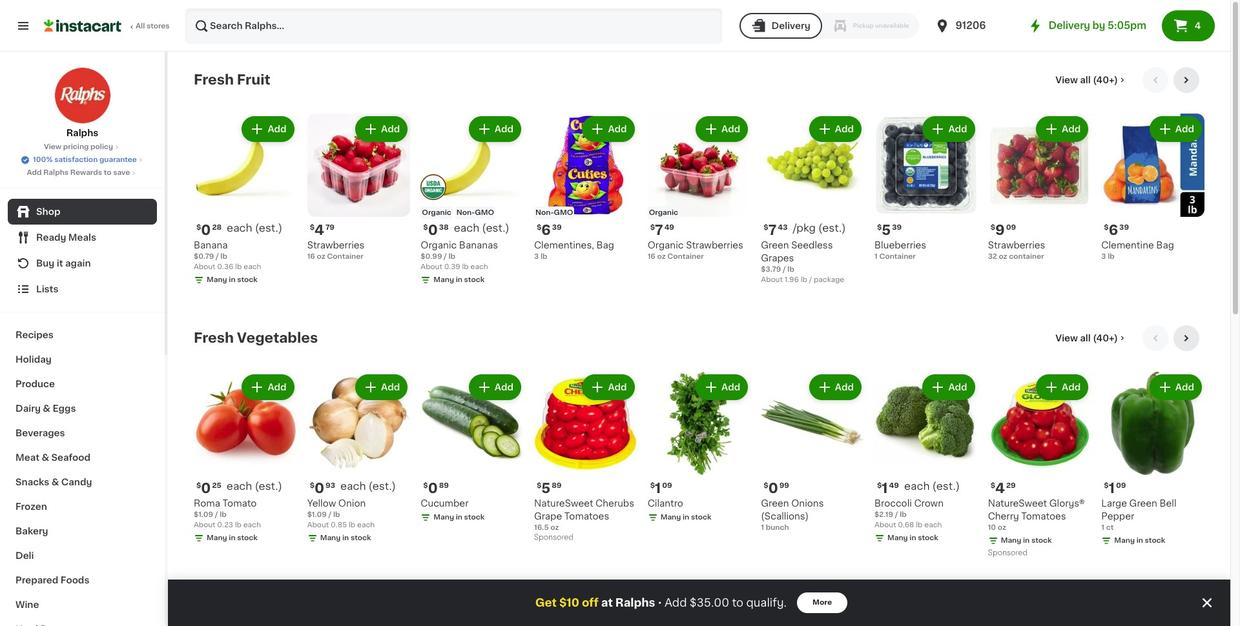 Task type: describe. For each thing, give the bounding box(es) containing it.
ralphs logo image
[[54, 67, 111, 124]]

broccoli
[[875, 499, 912, 508]]

$2.19
[[875, 512, 894, 519]]

$ down non-gmo
[[537, 224, 542, 231]]

$ 1 09 for cilantro
[[651, 482, 673, 495]]

$ 6 39 for clementines, bag
[[537, 223, 562, 237]]

$ 0 93
[[310, 482, 335, 495]]

in down 0.39
[[456, 276, 463, 283]]

$ inside the $ 0 28
[[196, 224, 201, 231]]

1 gmo from the left
[[554, 209, 573, 216]]

lb up '0.23'
[[220, 512, 227, 519]]

buy it again link
[[8, 251, 157, 277]]

view all (40+) for 1
[[1056, 334, 1119, 343]]

0.68
[[899, 522, 915, 529]]

in down 0.68
[[910, 535, 917, 542]]

item badge image
[[421, 175, 447, 201]]

all for 6
[[1081, 76, 1091, 85]]

instacart logo image
[[44, 18, 121, 34]]

sponsored badge image for 4
[[989, 550, 1028, 558]]

$0.28 each (estimated) element
[[194, 222, 297, 239]]

ready meals
[[36, 233, 96, 242]]

10
[[989, 525, 997, 532]]

organic for non-
[[422, 209, 452, 216]]

organic up $ 7 49
[[649, 209, 679, 216]]

1 up "broccoli"
[[882, 482, 888, 495]]

lb up 0.68
[[900, 512, 907, 519]]

many down 0.36
[[207, 276, 227, 283]]

& for meat
[[42, 454, 49, 463]]

fresh for fresh vegetables
[[194, 332, 234, 345]]

clementines,
[[534, 241, 594, 250]]

/ inside roma tomato $1.09 / lb about 0.23 lb each
[[215, 512, 218, 519]]

$10
[[560, 598, 580, 609]]

$ inside $ 7 49
[[651, 224, 655, 231]]

meat & seafood link
[[8, 446, 157, 470]]

produce
[[16, 380, 55, 389]]

rewards
[[70, 169, 102, 176]]

lb right 0.36
[[235, 263, 242, 271]]

0 for banana
[[201, 223, 211, 237]]

$ up large
[[1105, 483, 1109, 490]]

bananas
[[459, 241, 498, 250]]

ralphs inside get $10 off at ralphs • add $35.00 to qualify.
[[616, 598, 656, 609]]

$ up cilantro
[[651, 483, 655, 490]]

3 for clementines,
[[534, 253, 539, 260]]

$35.00
[[690, 598, 730, 609]]

bakery link
[[8, 520, 157, 544]]

strawberries 16 oz container
[[307, 241, 365, 260]]

0 left 99
[[769, 482, 779, 495]]

grape
[[534, 512, 562, 521]]

save
[[113, 169, 130, 176]]

add button inside product group
[[1038, 118, 1088, 141]]

bunch
[[766, 525, 789, 532]]

green onions (scallions) 1 bunch
[[761, 499, 824, 532]]

delivery button
[[740, 13, 823, 39]]

all for 1
[[1081, 334, 1091, 343]]

delivery for delivery
[[772, 21, 811, 30]]

$ inside $ 1 49
[[878, 483, 882, 490]]

in down cucumber
[[456, 514, 463, 521]]

0 for organic
[[428, 223, 438, 237]]

tomatoes for cherubs
[[565, 512, 610, 521]]

oz inside the 'strawberries 16 oz container'
[[317, 253, 325, 260]]

$ 0 38
[[424, 223, 449, 237]]

view all (40+) button for 6
[[1051, 67, 1133, 93]]

lb right 0.85
[[349, 522, 356, 529]]

$ up clementine
[[1105, 224, 1109, 231]]

(est.) for yellow onion
[[369, 481, 396, 492]]

$ 6 39 for clementine bag
[[1105, 223, 1130, 237]]

1 inside large green bell pepper 1 ct
[[1102, 525, 1105, 532]]

2 non- from the left
[[457, 209, 475, 216]]

meat & seafood
[[16, 454, 90, 463]]

snacks
[[16, 478, 49, 487]]

organic non-gmo
[[422, 209, 494, 216]]

off
[[582, 598, 599, 609]]

ct
[[1107, 525, 1114, 532]]

wine
[[16, 601, 39, 610]]

$ inside $ 0 93
[[310, 483, 315, 490]]

non-gmo
[[536, 209, 573, 216]]

$ 7 43
[[764, 223, 788, 237]]

29
[[1007, 483, 1016, 490]]

each down organic non-gmo at the top of page
[[454, 223, 480, 233]]

many in stock down cucumber
[[434, 514, 485, 521]]

(est.) for organic bananas
[[482, 223, 510, 233]]

strawberries for 4
[[307, 241, 365, 250]]

0 for roma
[[201, 482, 211, 495]]

$7.43 per package (estimated) element
[[761, 222, 865, 239]]

many down 0.85
[[320, 535, 341, 542]]

banana
[[194, 241, 228, 250]]

fresh fruit
[[194, 73, 271, 87]]

by
[[1093, 21, 1106, 30]]

oz inside 'naturesweet cherubs grape tomatoes 16.5 oz'
[[551, 525, 559, 532]]

many in stock down 0.85
[[320, 535, 371, 542]]

meals
[[68, 233, 96, 242]]

(40+) for 6
[[1094, 76, 1119, 85]]

38
[[439, 224, 449, 231]]

each (est.) for yellow onion
[[341, 481, 396, 492]]

ready
[[36, 233, 66, 242]]

view pricing policy link
[[44, 142, 121, 153]]

lb up the 1.96
[[788, 266, 795, 273]]

5:05pm
[[1108, 21, 1147, 30]]

many in stock down 0.36
[[207, 276, 258, 283]]

green inside large green bell pepper 1 ct
[[1130, 499, 1158, 508]]

frozen
[[16, 503, 47, 512]]

guarantee
[[99, 156, 137, 164]]

$ inside $ 4 29
[[991, 483, 996, 490]]

09 for large green bell pepper
[[1117, 483, 1127, 490]]

it
[[57, 259, 63, 268]]

lb up 0.36
[[221, 253, 227, 260]]

0.39
[[444, 263, 461, 271]]

bag for clementines, bag
[[597, 241, 615, 250]]

naturesweet for cherry
[[989, 499, 1048, 508]]

buy it again
[[36, 259, 91, 268]]

large green bell pepper 1 ct
[[1102, 499, 1177, 532]]

$1.09 for yellow onion
[[307, 512, 327, 519]]

main content containing fresh fruit
[[168, 52, 1231, 627]]

strawberries 32 oz container
[[989, 241, 1046, 260]]

in down 0.85
[[343, 535, 349, 542]]

shop
[[36, 207, 60, 216]]

7 for $ 7 49
[[655, 223, 663, 237]]

/ left package
[[810, 276, 812, 283]]

0 for yellow
[[315, 482, 324, 495]]

1 inside blueberries 1 container
[[875, 253, 878, 260]]

16 inside the 'strawberries 16 oz container'
[[307, 253, 315, 260]]

lb inside clementines, bag 3 lb
[[541, 253, 548, 260]]

satisfaction
[[54, 156, 98, 164]]

/ inside organic bananas $0.99 / lb about 0.39 lb each
[[444, 253, 447, 260]]

fresh for fresh fruit
[[194, 73, 234, 87]]

view for 6
[[1056, 76, 1079, 85]]

1 up cilantro
[[655, 482, 661, 495]]

candy
[[61, 478, 92, 487]]

many in stock down cilantro
[[661, 514, 712, 521]]

$ 9 09
[[991, 223, 1017, 237]]

cherry
[[989, 512, 1020, 521]]

to inside get $10 off at ralphs • add $35.00 to qualify.
[[732, 598, 744, 609]]

7 for $ 7 43
[[769, 223, 777, 237]]

container inside the 'strawberries 16 oz container'
[[327, 253, 364, 260]]

eggs
[[53, 405, 76, 414]]

clementines, bag 3 lb
[[534, 241, 615, 260]]

$ 0 89
[[424, 482, 449, 495]]

$0.25 each (estimated) element
[[194, 481, 297, 497]]

organic bananas $0.99 / lb about 0.39 lb each
[[421, 241, 498, 271]]

lb right the 1.96
[[801, 276, 808, 283]]

cherubs
[[596, 499, 635, 508]]

shop link
[[8, 199, 157, 225]]

bell
[[1160, 499, 1177, 508]]

each up crown at right bottom
[[905, 481, 930, 492]]

fresh vegetables
[[194, 332, 318, 345]]

again
[[65, 259, 91, 268]]

each (est.) for banana
[[227, 223, 283, 233]]

4 button
[[1163, 10, 1216, 41]]

banana $0.79 / lb about 0.36 lb each
[[194, 241, 261, 271]]

each right 28
[[227, 223, 252, 233]]

crown
[[915, 499, 944, 508]]

beverages
[[16, 429, 65, 438]]

container inside blueberries 1 container
[[880, 253, 916, 260]]

many in stock down large green bell pepper 1 ct
[[1115, 537, 1166, 545]]

many in stock down 0.68
[[888, 535, 939, 542]]

many in stock down naturesweet glorys® cherry tomatoes 10 oz
[[1001, 537, 1052, 545]]

many down cilantro
[[661, 514, 681, 521]]

many down cherry
[[1001, 537, 1022, 545]]

delivery by 5:05pm link
[[1029, 18, 1147, 34]]

add inside get $10 off at ralphs • add $35.00 to qualify.
[[665, 598, 687, 609]]

many in stock down '0.23'
[[207, 535, 258, 542]]

wine link
[[8, 593, 157, 618]]

/ inside banana $0.79 / lb about 0.36 lb each
[[216, 253, 219, 260]]

39 for blueberries
[[893, 224, 902, 231]]

strawberries for 9
[[989, 241, 1046, 250]]

each (est.) for roma tomato
[[227, 481, 282, 492]]

frozen link
[[8, 495, 157, 520]]

1 vertical spatial ralphs
[[43, 169, 69, 176]]

$1.49 each (estimated) element
[[875, 481, 978, 497]]

blueberries
[[875, 241, 927, 250]]

$ inside $ 0 99
[[764, 483, 769, 490]]

(40+) for 1
[[1094, 334, 1119, 343]]

oz inside the strawberries 32 oz container
[[999, 253, 1008, 260]]

28
[[212, 224, 222, 231]]

$ inside $ 0 89
[[424, 483, 428, 490]]

green for grapes
[[761, 241, 789, 250]]

$1.09 for roma tomato
[[194, 512, 213, 519]]

39 for clementines, bag
[[552, 224, 562, 231]]

yellow onion $1.09 / lb about 0.85 lb each
[[307, 499, 375, 529]]

(scallions)
[[761, 512, 809, 521]]

recipes
[[16, 331, 53, 340]]

1 up large
[[1109, 482, 1115, 495]]

4 inside button
[[1195, 21, 1202, 30]]

broccoli crown $2.19 / lb about 0.68 lb each
[[875, 499, 944, 529]]

in down naturesweet glorys® cherry tomatoes 10 oz
[[1024, 537, 1030, 545]]

(est.) for broccoli crown
[[933, 481, 960, 492]]

pricing
[[63, 143, 89, 151]]

roma tomato $1.09 / lb about 0.23 lb each
[[194, 499, 261, 529]]

holiday link
[[8, 348, 157, 372]]

many down 0.39
[[434, 276, 454, 283]]



Task type: vqa. For each thing, say whether or not it's contained in the screenshot.
25
yes



Task type: locate. For each thing, give the bounding box(es) containing it.
3 strawberries from the left
[[989, 241, 1046, 250]]

/ up the 1.96
[[783, 266, 786, 273]]

beverages link
[[8, 421, 157, 446]]

many down 0.68
[[888, 535, 908, 542]]

item carousel region
[[194, 67, 1205, 315], [194, 326, 1205, 574]]

0 left 28
[[201, 223, 211, 237]]

5 for naturesweet cherubs grape tomatoes
[[542, 482, 551, 495]]

1 6 from the left
[[542, 223, 551, 237]]

bakery
[[16, 527, 48, 536]]

each inside banana $0.79 / lb about 0.36 lb each
[[244, 263, 261, 271]]

1 view all (40+) from the top
[[1056, 76, 1119, 85]]

0 horizontal spatial 5
[[542, 482, 551, 495]]

$ left 38
[[424, 224, 428, 231]]

1 vertical spatial all
[[1081, 334, 1091, 343]]

1 horizontal spatial 49
[[890, 483, 900, 490]]

each (est.) inside $0.93 each (estimated) element
[[341, 481, 396, 492]]

3
[[534, 253, 539, 260], [1102, 253, 1107, 260]]

39 for clementine bag
[[1120, 224, 1130, 231]]

3 inside clementines, bag 3 lb
[[534, 253, 539, 260]]

6 up clementine
[[1109, 223, 1119, 237]]

ralphs link
[[54, 67, 111, 140]]

0 vertical spatial 49
[[665, 224, 675, 231]]

holiday
[[16, 355, 52, 364]]

/pkg
[[793, 223, 816, 233]]

49 up organic strawberries 16 oz container
[[665, 224, 675, 231]]

policy
[[91, 143, 113, 151]]

strawberries inside organic strawberries 16 oz container
[[686, 241, 744, 250]]

$ inside $ 0 38
[[424, 224, 428, 231]]

None search field
[[185, 8, 723, 44]]

$ left 79
[[310, 224, 315, 231]]

2 16 from the left
[[648, 253, 656, 260]]

2 horizontal spatial 4
[[1195, 21, 1202, 30]]

in down cilantro
[[683, 514, 690, 521]]

view all (40+) button for 1
[[1051, 326, 1133, 352]]

0 horizontal spatial $ 1 09
[[651, 482, 673, 495]]

2 7 from the left
[[769, 223, 777, 237]]

1 horizontal spatial to
[[732, 598, 744, 609]]

1 horizontal spatial $1.09
[[307, 512, 327, 519]]

09 right the 9
[[1007, 224, 1017, 231]]

$ inside '$ 5 89'
[[537, 483, 542, 490]]

6 down non-gmo
[[542, 223, 551, 237]]

$ 1 09
[[651, 482, 673, 495], [1105, 482, 1127, 495]]

2 view all (40+) button from the top
[[1051, 326, 1133, 352]]

green for (scallions)
[[761, 499, 789, 508]]

view for 5
[[1056, 334, 1079, 343]]

$ 7 49
[[651, 223, 675, 237]]

lb right 0.68
[[917, 522, 923, 529]]

package
[[814, 276, 845, 283]]

bag inside clementine bag 3 lb
[[1157, 241, 1175, 250]]

large
[[1102, 499, 1128, 508]]

$ 1 49
[[878, 482, 900, 495]]

sponsored badge image
[[534, 535, 574, 542], [989, 550, 1028, 558]]

2 horizontal spatial strawberries
[[989, 241, 1046, 250]]

1 horizontal spatial strawberries
[[686, 241, 744, 250]]

49 for 1
[[890, 483, 900, 490]]

$1.09 down the roma
[[194, 512, 213, 519]]

$1.09
[[194, 512, 213, 519], [307, 512, 327, 519]]

(est.) inside $0.38 each (estimated) element
[[482, 223, 510, 233]]

gmo up $0.38 each (estimated) element
[[475, 209, 494, 216]]

glorys®
[[1050, 499, 1085, 508]]

0.85
[[331, 522, 347, 529]]

0 horizontal spatial $1.09
[[194, 512, 213, 519]]

green up grapes
[[761, 241, 789, 250]]

2 $ 1 09 from the left
[[1105, 482, 1127, 495]]

each inside roma tomato $1.09 / lb about 0.23 lb each
[[243, 522, 261, 529]]

$ up "broccoli"
[[878, 483, 882, 490]]

lb right '0.23'
[[235, 522, 242, 529]]

about left '0.23'
[[194, 522, 216, 529]]

deli
[[16, 552, 34, 561]]

bag inside clementines, bag 3 lb
[[597, 241, 615, 250]]

(est.) inside $0.28 each (estimated) element
[[255, 223, 283, 233]]

about for organic bananas
[[421, 263, 443, 271]]

clementine
[[1102, 241, 1155, 250]]

oz inside naturesweet glorys® cherry tomatoes 10 oz
[[998, 525, 1007, 532]]

0 horizontal spatial bag
[[597, 241, 615, 250]]

/ down "broccoli"
[[896, 512, 899, 519]]

& for dairy
[[43, 405, 50, 414]]

39 down non-gmo
[[552, 224, 562, 231]]

0 horizontal spatial gmo
[[475, 209, 494, 216]]

6 for clementines, bag
[[542, 223, 551, 237]]

(est.) inside $1.49 each (estimated) element
[[933, 481, 960, 492]]

0 horizontal spatial 4
[[315, 223, 324, 237]]

(est.) inside $7.43 per package (estimated) element
[[819, 223, 846, 233]]

0 horizontal spatial 16
[[307, 253, 315, 260]]

product group
[[194, 114, 297, 288], [307, 114, 411, 262], [421, 114, 524, 288], [534, 114, 638, 262], [648, 114, 751, 262], [761, 114, 865, 285], [875, 114, 978, 262], [989, 114, 1092, 262], [1102, 114, 1205, 262], [194, 372, 297, 547], [307, 372, 411, 547], [421, 372, 524, 526], [534, 372, 638, 545], [648, 372, 751, 526], [761, 372, 865, 534], [875, 372, 978, 547], [989, 372, 1092, 561], [1102, 372, 1205, 549]]

3 for clementine
[[1102, 253, 1107, 260]]

(est.) up bananas
[[482, 223, 510, 233]]

0 vertical spatial 4
[[1195, 21, 1202, 30]]

organic
[[422, 209, 452, 216], [649, 209, 679, 216], [421, 241, 457, 250], [648, 241, 684, 250]]

$ left 93
[[310, 483, 315, 490]]

in
[[229, 276, 236, 283], [456, 276, 463, 283], [456, 514, 463, 521], [683, 514, 690, 521], [229, 535, 236, 542], [910, 535, 917, 542], [343, 535, 349, 542], [1024, 537, 1030, 545], [1137, 537, 1144, 545]]

many down cucumber
[[434, 514, 454, 521]]

1 vertical spatial 5
[[542, 482, 551, 495]]

roma
[[194, 499, 220, 508]]

sponsored badge image down 10
[[989, 550, 1028, 558]]

09 for cilantro
[[663, 483, 673, 490]]

89 up grape
[[552, 483, 562, 490]]

ralphs up view pricing policy link
[[66, 129, 98, 138]]

0 vertical spatial item carousel region
[[194, 67, 1205, 315]]

bag right clementines,
[[597, 241, 615, 250]]

2 strawberries from the left
[[686, 241, 744, 250]]

item carousel region containing fresh vegetables
[[194, 326, 1205, 574]]

0 horizontal spatial 49
[[665, 224, 675, 231]]

container down 79
[[327, 253, 364, 260]]

1 horizontal spatial sponsored badge image
[[989, 550, 1028, 558]]

32
[[989, 253, 998, 260]]

1 vertical spatial (40+)
[[1094, 334, 1119, 343]]

treatment tracker modal dialog
[[168, 580, 1231, 627]]

view all (40+) for 6
[[1056, 76, 1119, 85]]

prepared
[[16, 576, 58, 586]]

each (est.) inside $0.38 each (estimated) element
[[454, 223, 510, 233]]

1 vertical spatial 49
[[890, 483, 900, 490]]

all
[[136, 23, 145, 30]]

blueberries 1 container
[[875, 241, 927, 260]]

1 container from the left
[[880, 253, 916, 260]]

seedless
[[792, 241, 833, 250]]

ralphs left •
[[616, 598, 656, 609]]

$ 6 39 down non-gmo
[[537, 223, 562, 237]]

0 horizontal spatial tomatoes
[[565, 512, 610, 521]]

each (est.) for organic bananas
[[454, 223, 510, 233]]

about inside the 'yellow onion $1.09 / lb about 0.85 lb each'
[[307, 522, 329, 529]]

0 horizontal spatial sponsored badge image
[[534, 535, 574, 542]]

1 horizontal spatial 89
[[552, 483, 562, 490]]

0 horizontal spatial $ 6 39
[[537, 223, 562, 237]]

0 horizontal spatial 09
[[663, 483, 673, 490]]

100% satisfaction guarantee
[[33, 156, 137, 164]]

$ inside $ 4 79
[[310, 224, 315, 231]]

organic for bananas
[[421, 241, 457, 250]]

09 for strawberries
[[1007, 224, 1017, 231]]

bag
[[597, 241, 615, 250], [1157, 241, 1175, 250]]

2 all from the top
[[1081, 334, 1091, 343]]

$0.38 each (estimated) element
[[421, 222, 524, 239]]

2 horizontal spatial 09
[[1117, 483, 1127, 490]]

prepared foods
[[16, 576, 89, 586]]

0.23
[[217, 522, 233, 529]]

naturesweet glorys® cherry tomatoes 10 oz
[[989, 499, 1085, 532]]

$ 5 39
[[878, 223, 902, 237]]

2 (40+) from the top
[[1094, 334, 1119, 343]]

1 horizontal spatial 09
[[1007, 224, 1017, 231]]

39 inside $ 5 39
[[893, 224, 902, 231]]

$ inside $ 7 43
[[764, 224, 769, 231]]

about inside banana $0.79 / lb about 0.36 lb each
[[194, 263, 216, 271]]

tomatoes for glorys®
[[1022, 512, 1067, 521]]

2 container from the left
[[327, 253, 364, 260]]

1 horizontal spatial $ 6 39
[[1105, 223, 1130, 237]]

1 naturesweet from the left
[[534, 499, 594, 508]]

about inside broccoli crown $2.19 / lb about 0.68 lb each
[[875, 522, 897, 529]]

lb up 0.39
[[449, 253, 456, 260]]

about for yellow onion
[[307, 522, 329, 529]]

& left candy on the bottom left
[[52, 478, 59, 487]]

about inside roma tomato $1.09 / lb about 0.23 lb each
[[194, 522, 216, 529]]

organic up 38
[[422, 209, 452, 216]]

2 vertical spatial &
[[52, 478, 59, 487]]

$ up blueberries
[[878, 224, 882, 231]]

0 horizontal spatial naturesweet
[[534, 499, 594, 508]]

item carousel region containing fresh fruit
[[194, 67, 1205, 315]]

delivery for delivery by 5:05pm
[[1049, 21, 1091, 30]]

prepared foods link
[[8, 569, 157, 593]]

fruit
[[237, 73, 271, 87]]

1 horizontal spatial bag
[[1157, 241, 1175, 250]]

1 $1.09 from the left
[[194, 512, 213, 519]]

3 container from the left
[[668, 253, 704, 260]]

2 6 from the left
[[1109, 223, 1119, 237]]

89 inside '$ 5 89'
[[552, 483, 562, 490]]

89 for 0
[[439, 483, 449, 490]]

clementine bag 3 lb
[[1102, 241, 1175, 260]]

about down $0.99 at the top of the page
[[421, 263, 443, 271]]

$ 6 39 up clementine
[[1105, 223, 1130, 237]]

1 horizontal spatial $ 1 09
[[1105, 482, 1127, 495]]

1 7 from the left
[[655, 223, 663, 237]]

each (est.) inside '$0.25 each (estimated)' element
[[227, 481, 282, 492]]

$0.93 each (estimated) element
[[307, 481, 411, 497]]

& inside "link"
[[43, 405, 50, 414]]

tomato
[[223, 499, 257, 508]]

1 down blueberries
[[875, 253, 878, 260]]

1 3 from the left
[[534, 253, 539, 260]]

0 horizontal spatial 3
[[534, 253, 539, 260]]

0 horizontal spatial 7
[[655, 223, 663, 237]]

5 for blueberries
[[882, 223, 891, 237]]

in down large green bell pepper 1 ct
[[1137, 537, 1144, 545]]

0 horizontal spatial 39
[[552, 224, 562, 231]]

$ inside $ 0 25
[[196, 483, 201, 490]]

each down bananas
[[471, 263, 488, 271]]

2 horizontal spatial 39
[[1120, 224, 1130, 231]]

(est.) inside $0.93 each (estimated) element
[[369, 481, 396, 492]]

1 horizontal spatial 39
[[893, 224, 902, 231]]

0 up cucumber
[[428, 482, 438, 495]]

$ 0 28
[[196, 223, 222, 237]]

2 vertical spatial ralphs
[[616, 598, 656, 609]]

1 horizontal spatial 5
[[882, 223, 891, 237]]

89 for 5
[[552, 483, 562, 490]]

view all (40+)
[[1056, 76, 1119, 85], [1056, 334, 1119, 343]]

1 horizontal spatial 4
[[996, 482, 1006, 495]]

dairy & eggs
[[16, 405, 76, 414]]

(est.) up seedless
[[819, 223, 846, 233]]

in down 0.36
[[229, 276, 236, 283]]

$ 0 25
[[196, 482, 222, 495]]

each down onion
[[357, 522, 375, 529]]

each (est.) up tomato
[[227, 481, 282, 492]]

1 vertical spatial to
[[732, 598, 744, 609]]

tomatoes inside naturesweet glorys® cherry tomatoes 10 oz
[[1022, 512, 1067, 521]]

0 horizontal spatial 6
[[542, 223, 551, 237]]

16 inside organic strawberries 16 oz container
[[648, 253, 656, 260]]

1 vertical spatial &
[[42, 454, 49, 463]]

1 bag from the left
[[597, 241, 615, 250]]

91206 button
[[935, 8, 1013, 44]]

2 89 from the left
[[439, 483, 449, 490]]

meat
[[16, 454, 39, 463]]

0 vertical spatial 5
[[882, 223, 891, 237]]

43
[[778, 224, 788, 231]]

each up onion
[[341, 481, 366, 492]]

1 all from the top
[[1081, 76, 1091, 85]]

green down $ 0 99
[[761, 499, 789, 508]]

product group containing 9
[[989, 114, 1092, 262]]

1 horizontal spatial 3
[[1102, 253, 1107, 260]]

each (est.) up onion
[[341, 481, 396, 492]]

green inside green onions (scallions) 1 bunch
[[761, 499, 789, 508]]

qualify.
[[747, 598, 787, 609]]

lb inside clementine bag 3 lb
[[1108, 253, 1115, 260]]

1 $ 6 39 from the left
[[537, 223, 562, 237]]

green inside green seedless grapes $3.79 / lb about 1.96 lb / package
[[761, 241, 789, 250]]

89 inside $ 0 89
[[439, 483, 449, 490]]

oz right 32
[[999, 253, 1008, 260]]

0 horizontal spatial non-
[[457, 209, 475, 216]]

/ inside the 'yellow onion $1.09 / lb about 0.85 lb each'
[[329, 512, 332, 519]]

1 view all (40+) button from the top
[[1051, 67, 1133, 93]]

produce link
[[8, 372, 157, 397]]

naturesweet inside naturesweet glorys® cherry tomatoes 10 oz
[[989, 499, 1048, 508]]

bag for clementine bag
[[1157, 241, 1175, 250]]

2 vertical spatial 4
[[996, 482, 1006, 495]]

add button
[[243, 118, 293, 141], [357, 118, 407, 141], [470, 118, 520, 141], [584, 118, 634, 141], [697, 118, 747, 141], [811, 118, 861, 141], [924, 118, 974, 141], [1038, 118, 1088, 141], [1151, 118, 1201, 141], [243, 376, 293, 399], [357, 376, 407, 399], [470, 376, 520, 399], [584, 376, 634, 399], [697, 376, 747, 399], [811, 376, 861, 399], [924, 376, 974, 399], [1038, 376, 1088, 399], [1151, 376, 1201, 399]]

each (est.) inside $0.28 each (estimated) element
[[227, 223, 283, 233]]

about inside organic bananas $0.99 / lb about 0.39 lb each
[[421, 263, 443, 271]]

2 fresh from the top
[[194, 332, 234, 345]]

at
[[602, 598, 613, 609]]

1 vertical spatial view all (40+) button
[[1051, 326, 1133, 352]]

organic inside organic bananas $0.99 / lb about 0.39 lb each
[[421, 241, 457, 250]]

6 for clementine bag
[[1109, 223, 1119, 237]]

$ left 25
[[196, 483, 201, 490]]

1 horizontal spatial gmo
[[554, 209, 573, 216]]

add ralphs rewards to save
[[27, 169, 130, 176]]

(est.) inside '$0.25 each (estimated)' element
[[255, 481, 282, 492]]

each (est.) right 28
[[227, 223, 283, 233]]

09 up cilantro
[[663, 483, 673, 490]]

1 89 from the left
[[552, 483, 562, 490]]

$ 1 09 up large
[[1105, 482, 1127, 495]]

2 tomatoes from the left
[[1022, 512, 1067, 521]]

1 $ 1 09 from the left
[[651, 482, 673, 495]]

0 horizontal spatial strawberries
[[307, 241, 365, 250]]

naturesweet for grape
[[534, 499, 594, 508]]

add ralphs rewards to save link
[[27, 168, 138, 178]]

/ inside broccoli crown $2.19 / lb about 0.68 lb each
[[896, 512, 899, 519]]

1 vertical spatial fresh
[[194, 332, 234, 345]]

7 up organic strawberries 16 oz container
[[655, 223, 663, 237]]

3 39 from the left
[[1120, 224, 1130, 231]]

Search field
[[186, 9, 722, 43]]

each up tomato
[[227, 481, 252, 492]]

organic inside organic strawberries 16 oz container
[[648, 241, 684, 250]]

sponsored badge image for 5
[[534, 535, 574, 542]]

1 horizontal spatial delivery
[[1049, 21, 1091, 30]]

onions
[[792, 499, 824, 508]]

3 inside clementine bag 3 lb
[[1102, 253, 1107, 260]]

0 vertical spatial view all (40+)
[[1056, 76, 1119, 85]]

(est.) for roma tomato
[[255, 481, 282, 492]]

0 left 25
[[201, 482, 211, 495]]

1 vertical spatial view
[[44, 143, 61, 151]]

0 vertical spatial sponsored badge image
[[534, 535, 574, 542]]

$3.79
[[761, 266, 781, 273]]

1 strawberries from the left
[[307, 241, 365, 250]]

&
[[43, 405, 50, 414], [42, 454, 49, 463], [52, 478, 59, 487]]

0 horizontal spatial container
[[327, 253, 364, 260]]

1 fresh from the top
[[194, 73, 234, 87]]

1 inside green onions (scallions) 1 bunch
[[761, 525, 765, 532]]

1 vertical spatial view all (40+)
[[1056, 334, 1119, 343]]

(est.) for banana
[[255, 223, 283, 233]]

in down '0.23'
[[229, 535, 236, 542]]

about inside green seedless grapes $3.79 / lb about 1.96 lb / package
[[761, 276, 783, 283]]

1 vertical spatial sponsored badge image
[[989, 550, 1028, 558]]

$ inside $ 9 09
[[991, 224, 996, 231]]

lists link
[[8, 277, 157, 302]]

tomatoes inside 'naturesweet cherubs grape tomatoes 16.5 oz'
[[565, 512, 610, 521]]

2 $1.09 from the left
[[307, 512, 327, 519]]

2 $ 6 39 from the left
[[1105, 223, 1130, 237]]

2 vertical spatial view
[[1056, 334, 1079, 343]]

$1.09 inside the 'yellow onion $1.09 / lb about 0.85 lb each'
[[307, 512, 327, 519]]

2 horizontal spatial container
[[880, 253, 916, 260]]

more button
[[797, 593, 848, 614]]

1 16 from the left
[[307, 253, 315, 260]]

cilantro
[[648, 499, 684, 508]]

view pricing policy
[[44, 143, 113, 151]]

tomatoes down glorys®
[[1022, 512, 1067, 521]]

79
[[326, 224, 335, 231]]

49 inside $ 7 49
[[665, 224, 675, 231]]

many in stock down 0.39
[[434, 276, 485, 283]]

strawberries inside product group
[[989, 241, 1046, 250]]

(est.)
[[255, 223, 283, 233], [482, 223, 510, 233], [819, 223, 846, 233], [255, 481, 282, 492], [933, 481, 960, 492], [369, 481, 396, 492]]

dairy
[[16, 405, 41, 414]]

0 vertical spatial view all (40+) button
[[1051, 67, 1133, 93]]

0 vertical spatial (40+)
[[1094, 76, 1119, 85]]

(est.) up banana $0.79 / lb about 0.36 lb each
[[255, 223, 283, 233]]

about down $2.19
[[875, 522, 897, 529]]

oz inside organic strawberries 16 oz container
[[658, 253, 666, 260]]

1 horizontal spatial container
[[668, 253, 704, 260]]

each down tomato
[[243, 522, 261, 529]]

3 down clementine
[[1102, 253, 1107, 260]]

49 for 7
[[665, 224, 675, 231]]

09 inside $ 9 09
[[1007, 224, 1017, 231]]

99
[[780, 483, 790, 490]]

2 naturesweet from the left
[[989, 499, 1048, 508]]

lb up 0.85
[[333, 512, 340, 519]]

many down pepper at the bottom
[[1115, 537, 1135, 545]]

2 item carousel region from the top
[[194, 326, 1205, 574]]

2 39 from the left
[[893, 224, 902, 231]]

main content
[[168, 52, 1231, 627]]

2 bag from the left
[[1157, 241, 1175, 250]]

49 up "broccoli"
[[890, 483, 900, 490]]

1 horizontal spatial 16
[[648, 253, 656, 260]]

1 horizontal spatial non-
[[536, 209, 554, 216]]

$ 1 09 for large green bell pepper
[[1105, 482, 1127, 495]]

about for roma tomato
[[194, 522, 216, 529]]

organic for strawberries
[[648, 241, 684, 250]]

(est.) for green seedless grapes
[[819, 223, 846, 233]]

green left bell
[[1130, 499, 1158, 508]]

& for snacks
[[52, 478, 59, 487]]

39 up blueberries
[[893, 224, 902, 231]]

/ up '0.23'
[[215, 512, 218, 519]]

delivery inside button
[[772, 21, 811, 30]]

0 horizontal spatial to
[[104, 169, 111, 176]]

100%
[[33, 156, 53, 164]]

1 item carousel region from the top
[[194, 67, 1205, 315]]

4 for strawberries
[[315, 223, 324, 237]]

organic down $ 7 49
[[648, 241, 684, 250]]

$ up organic strawberries 16 oz container
[[651, 224, 655, 231]]

oz right 10
[[998, 525, 1007, 532]]

buy
[[36, 259, 55, 268]]

1 horizontal spatial 6
[[1109, 223, 1119, 237]]

0 vertical spatial all
[[1081, 76, 1091, 85]]

1 horizontal spatial tomatoes
[[1022, 512, 1067, 521]]

1 horizontal spatial 7
[[769, 223, 777, 237]]

fresh left vegetables
[[194, 332, 234, 345]]

ready meals button
[[8, 225, 157, 251]]

each inside the 'yellow onion $1.09 / lb about 0.85 lb each'
[[357, 522, 375, 529]]

1 horizontal spatial naturesweet
[[989, 499, 1048, 508]]

$1.09 down yellow
[[307, 512, 327, 519]]

0 vertical spatial to
[[104, 169, 111, 176]]

16
[[307, 253, 315, 260], [648, 253, 656, 260]]

non-
[[536, 209, 554, 216], [457, 209, 475, 216]]

naturesweet inside 'naturesweet cherubs grape tomatoes 16.5 oz'
[[534, 499, 594, 508]]

lb right 0.39
[[462, 263, 469, 271]]

0 vertical spatial view
[[1056, 76, 1079, 85]]

get $10 off at ralphs • add $35.00 to qualify.
[[536, 598, 787, 609]]

1 non- from the left
[[536, 209, 554, 216]]

many down '0.23'
[[207, 535, 227, 542]]

gmo up clementines,
[[554, 209, 573, 216]]

0 horizontal spatial 89
[[439, 483, 449, 490]]

2 view all (40+) from the top
[[1056, 334, 1119, 343]]

container down $ 7 49
[[668, 253, 704, 260]]

1 vertical spatial 4
[[315, 223, 324, 237]]

(est.) up the 'yellow onion $1.09 / lb about 0.85 lb each'
[[369, 481, 396, 492]]

0 horizontal spatial delivery
[[772, 21, 811, 30]]

4 for naturesweet glorys® cherry tomatoes
[[996, 482, 1006, 495]]

5 up blueberries
[[882, 223, 891, 237]]

each (est.) inside $1.49 each (estimated) element
[[905, 481, 960, 492]]

1 39 from the left
[[552, 224, 562, 231]]

get
[[536, 598, 557, 609]]

to inside add ralphs rewards to save link
[[104, 169, 111, 176]]

snacks & candy link
[[8, 470, 157, 495]]

$ left 28
[[196, 224, 201, 231]]

0 vertical spatial &
[[43, 405, 50, 414]]

tomatoes
[[565, 512, 610, 521], [1022, 512, 1067, 521]]

container
[[1010, 253, 1045, 260]]

container down blueberries
[[880, 253, 916, 260]]

service type group
[[740, 13, 920, 39]]

0 vertical spatial ralphs
[[66, 129, 98, 138]]

green
[[761, 241, 789, 250], [761, 499, 789, 508], [1130, 499, 1158, 508]]

$1.09 inside roma tomato $1.09 / lb about 0.23 lb each
[[194, 512, 213, 519]]

each inside organic bananas $0.99 / lb about 0.39 lb each
[[471, 263, 488, 271]]

2 3 from the left
[[1102, 253, 1107, 260]]

lb down clementine
[[1108, 253, 1115, 260]]

0 vertical spatial fresh
[[194, 73, 234, 87]]

each inside broccoli crown $2.19 / lb about 0.68 lb each
[[925, 522, 942, 529]]

dairy & eggs link
[[8, 397, 157, 421]]

add inside button
[[1063, 125, 1081, 134]]

1 vertical spatial item carousel region
[[194, 326, 1205, 574]]

16 down $ 7 49
[[648, 253, 656, 260]]

39
[[552, 224, 562, 231], [893, 224, 902, 231], [1120, 224, 1130, 231]]

1 tomatoes from the left
[[565, 512, 610, 521]]

$ inside $ 5 39
[[878, 224, 882, 231]]

stock
[[237, 276, 258, 283], [464, 276, 485, 283], [464, 514, 485, 521], [691, 514, 712, 521], [237, 535, 258, 542], [918, 535, 939, 542], [351, 535, 371, 542], [1032, 537, 1052, 545], [1146, 537, 1166, 545]]

89
[[552, 483, 562, 490], [439, 483, 449, 490]]

91206
[[956, 21, 987, 30]]

49 inside $ 1 49
[[890, 483, 900, 490]]

container inside organic strawberries 16 oz container
[[668, 253, 704, 260]]

each (est.) for broccoli crown
[[905, 481, 960, 492]]

1 (40+) from the top
[[1094, 76, 1119, 85]]

view inside view pricing policy link
[[44, 143, 61, 151]]

about for broccoli crown
[[875, 522, 897, 529]]

2 gmo from the left
[[475, 209, 494, 216]]



